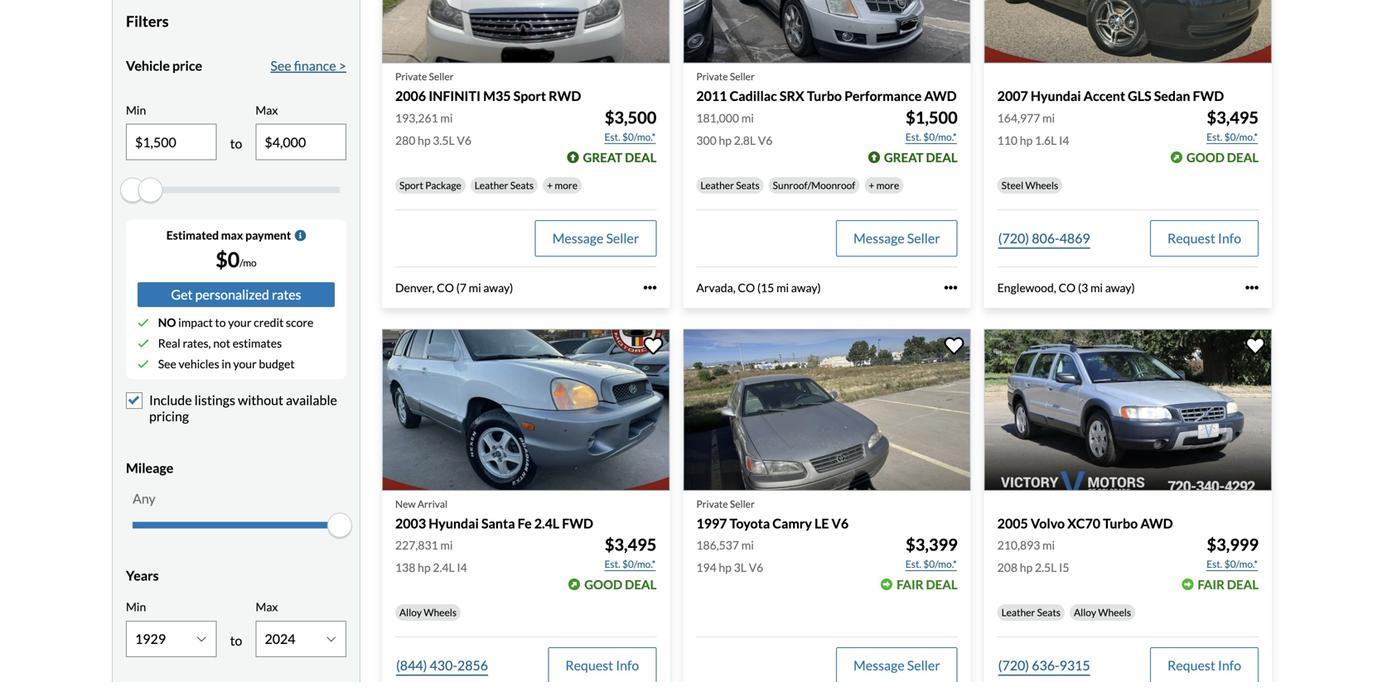 Task type: describe. For each thing, give the bounding box(es) containing it.
include
[[149, 392, 192, 409]]

see vehicles in your budget
[[158, 357, 295, 371]]

message seller for $3,500
[[552, 230, 639, 246]]

0 horizontal spatial leather seats
[[475, 179, 534, 191]]

get personalized rates button
[[138, 283, 335, 308]]

mileage button
[[126, 448, 346, 489]]

181,000 mi 300 hp 2.8l v6
[[696, 111, 773, 147]]

get
[[171, 287, 193, 303]]

rwd
[[549, 88, 581, 104]]

sedan
[[1154, 88, 1190, 104]]

englewood,
[[997, 281, 1056, 295]]

filters
[[126, 12, 169, 30]]

denver,
[[395, 281, 435, 295]]

1 alloy from the left
[[399, 607, 422, 619]]

see finance >
[[270, 57, 346, 74]]

available
[[286, 392, 337, 409]]

138
[[395, 561, 415, 575]]

years
[[126, 568, 159, 584]]

private for $3,500
[[395, 71, 427, 83]]

real
[[158, 337, 180, 351]]

steel
[[1001, 179, 1023, 191]]

silver 2011 cadillac srx turbo performance awd suv / crossover all-wheel drive 6-speed automatic image
[[683, 0, 971, 64]]

v6 for $3,500
[[457, 133, 471, 147]]

request info for $3,495
[[1167, 230, 1241, 246]]

private seller 2006 infiniti m35 sport rwd
[[395, 71, 581, 104]]

164,977 mi 110 hp 1.6l i4
[[997, 111, 1069, 147]]

$3,399 est. $0/mo.*
[[905, 535, 958, 571]]

your for credit
[[228, 316, 251, 330]]

message seller button for $1,500
[[836, 220, 958, 257]]

$1,500
[[906, 108, 958, 127]]

seats for sunroof/moonroof
[[736, 179, 760, 191]]

mileage
[[126, 460, 173, 476]]

vehicles
[[179, 357, 219, 371]]

any
[[133, 491, 156, 507]]

280
[[395, 133, 415, 147]]

194
[[696, 561, 716, 575]]

private seller 1997 toyota camry le v6
[[696, 498, 849, 532]]

great deal for $1,500
[[884, 150, 958, 165]]

years button
[[126, 556, 346, 597]]

seller inside private seller 2006 infiniti m35 sport rwd
[[429, 71, 454, 83]]

away) for $1,500
[[791, 281, 821, 295]]

message for $3,399
[[853, 658, 905, 674]]

>
[[339, 57, 346, 74]]

message for $1,500
[[853, 230, 905, 246]]

186,537 mi 194 hp 3l v6
[[696, 539, 763, 575]]

$3,999 est. $0/mo.*
[[1207, 535, 1259, 571]]

message seller button for $3,399
[[836, 648, 958, 683]]

toyota
[[730, 516, 770, 532]]

accent
[[1083, 88, 1125, 104]]

mi right (3
[[1090, 281, 1103, 295]]

check image for see vehicles in your budget
[[138, 359, 149, 370]]

210,893
[[997, 539, 1040, 553]]

xc70
[[1067, 516, 1100, 532]]

see for see vehicles in your budget
[[158, 357, 176, 371]]

leather seats for sunroof/moonroof
[[700, 179, 760, 191]]

2.4l inside 227,831 mi 138 hp 2.4l i4
[[433, 561, 455, 575]]

i4 for 138 hp 2.4l i4
[[457, 561, 467, 575]]

2 max from the top
[[256, 600, 278, 614]]

227,831
[[395, 539, 438, 553]]

636-
[[1032, 658, 1059, 674]]

private seller 2011 cadillac srx turbo performance awd
[[696, 71, 957, 104]]

2 horizontal spatial wheels
[[1098, 607, 1131, 619]]

(844) 430-2856
[[396, 658, 488, 674]]

no
[[158, 316, 176, 330]]

deal for 1997 toyota camry le v6
[[926, 578, 958, 592]]

in
[[222, 357, 231, 371]]

fe
[[518, 516, 532, 532]]

$0 /mo
[[216, 247, 257, 272]]

gls
[[1128, 88, 1151, 104]]

(844) 430-2856 button
[[395, 648, 489, 683]]

request info for $3,999
[[1167, 658, 1241, 674]]

price
[[172, 57, 202, 74]]

3.5l
[[433, 133, 455, 147]]

1 vertical spatial sport
[[399, 179, 423, 191]]

(720) 636-9315 button
[[997, 648, 1091, 683]]

1 alloy wheels from the left
[[399, 607, 457, 619]]

sport inside private seller 2006 infiniti m35 sport rwd
[[513, 88, 546, 104]]

1 vertical spatial to
[[215, 316, 226, 330]]

mi for 210,893 mi 208 hp 2.5l i5
[[1042, 539, 1055, 553]]

(720) 806-4869 button
[[997, 220, 1091, 257]]

leather seats for alloy wheels
[[1001, 607, 1061, 619]]

2006
[[395, 88, 426, 104]]

m35
[[483, 88, 511, 104]]

rates,
[[183, 337, 211, 351]]

1.6l
[[1035, 133, 1057, 147]]

seller inside the private seller 1997 toyota camry le v6
[[730, 498, 755, 510]]

est. $0/mo.* button for 2011 cadillac srx turbo performance awd
[[905, 129, 958, 145]]

+ more for $3,500
[[547, 179, 578, 191]]

personalized
[[195, 287, 269, 303]]

mi right (15
[[776, 281, 789, 295]]

get personalized rates
[[171, 287, 301, 303]]

more for $3,500
[[555, 179, 578, 191]]

hp for 1997 toyota camry le v6
[[719, 561, 732, 575]]

private for $1,500
[[696, 71, 728, 83]]

good for 110 hp 1.6l i4
[[1186, 150, 1225, 165]]

denver, co (7 mi away)
[[395, 281, 513, 295]]

mi for 227,831 mi 138 hp 2.4l i4
[[440, 539, 453, 553]]

2003
[[395, 516, 426, 532]]

$3,495 est. $0/mo.* for 110 hp 1.6l i4
[[1207, 108, 1259, 143]]

(7
[[456, 281, 466, 295]]

private inside the private seller 1997 toyota camry le v6
[[696, 498, 728, 510]]

vehicle
[[126, 57, 170, 74]]

0 vertical spatial fwd
[[1193, 88, 1224, 104]]

include listings without available pricing
[[149, 392, 337, 425]]

great for $1,500
[[884, 150, 924, 165]]

(720) for $3,495
[[998, 230, 1029, 246]]

your for budget
[[233, 357, 257, 371]]

806-
[[1032, 230, 1059, 246]]

est. for 2011 cadillac srx turbo performance awd
[[905, 131, 921, 143]]

deal for 2006 infiniti m35 sport rwd
[[625, 150, 657, 165]]

0 horizontal spatial seats
[[510, 179, 534, 191]]

request for $3,999
[[1167, 658, 1215, 674]]

0 vertical spatial to
[[230, 136, 242, 152]]

new arrival 2003 hyundai santa fe 2.4l fwd
[[395, 498, 593, 532]]

(3
[[1078, 281, 1088, 295]]

110
[[997, 133, 1018, 147]]

1 vertical spatial turbo
[[1103, 516, 1138, 532]]

hp for 2003 hyundai santa fe 2.4l fwd
[[418, 561, 431, 575]]

request for $3,495
[[1167, 230, 1215, 246]]

rates
[[272, 287, 301, 303]]

hp for 2011 cadillac srx turbo performance awd
[[719, 133, 732, 147]]

164,977
[[997, 111, 1040, 125]]

without
[[238, 392, 283, 409]]

request info button for $3,999
[[1150, 648, 1259, 683]]

est. inside $3,999 est. $0/mo.*
[[1207, 558, 1222, 571]]

0 horizontal spatial leather
[[475, 179, 508, 191]]

v6 for $1,500
[[758, 133, 773, 147]]

hp for 2006 infiniti m35 sport rwd
[[418, 133, 431, 147]]

3 away) from the left
[[1105, 281, 1135, 295]]

message for $3,500
[[552, 230, 604, 246]]

est. $0/mo.* button for 2003 hyundai santa fe 2.4l fwd
[[604, 556, 657, 573]]

1 max from the top
[[256, 103, 278, 117]]

186,537
[[696, 539, 739, 553]]

deal for 2011 cadillac srx turbo performance awd
[[926, 150, 958, 165]]

hyundai inside new arrival 2003 hyundai santa fe 2.4l fwd
[[429, 516, 479, 532]]

see finance > link
[[270, 56, 346, 76]]

2011
[[696, 88, 727, 104]]

(720) for $3,999
[[998, 658, 1029, 674]]

1 vertical spatial awd
[[1140, 516, 1173, 532]]

$0/mo.* for 2006 infiniti m35 sport rwd
[[622, 131, 656, 143]]

2 vertical spatial to
[[230, 633, 242, 649]]

sunroof/moonroof
[[773, 179, 855, 191]]

fair deal for $3,399
[[897, 578, 958, 592]]

mi for 186,537 mi 194 hp 3l v6
[[741, 539, 754, 553]]

volvo
[[1031, 516, 1065, 532]]

check image for real rates, not estimates
[[138, 338, 149, 350]]

sport package
[[399, 179, 461, 191]]

arvada, co (15 mi away)
[[696, 281, 821, 295]]

227,831 mi 138 hp 2.4l i4
[[395, 539, 467, 575]]

more for $1,500
[[876, 179, 899, 191]]

est. $0/mo.* button for 1997 toyota camry le v6
[[905, 556, 958, 573]]

9315
[[1059, 658, 1090, 674]]

$0/mo.* for 1997 toyota camry le v6
[[923, 558, 957, 571]]

est. for 1997 toyota camry le v6
[[905, 558, 921, 571]]

finance
[[294, 57, 336, 74]]

v6 for $3,399
[[749, 561, 763, 575]]



Task type: locate. For each thing, give the bounding box(es) containing it.
srx
[[780, 88, 804, 104]]

est. inside "$1,500 est. $0/mo.*"
[[905, 131, 921, 143]]

co left (15
[[738, 281, 755, 295]]

info for $3,999
[[1218, 658, 1241, 674]]

alloy
[[399, 607, 422, 619], [1074, 607, 1096, 619]]

fair deal for $3,999
[[1198, 578, 1259, 592]]

new
[[395, 498, 416, 510]]

private inside private seller 2011 cadillac srx turbo performance awd
[[696, 71, 728, 83]]

leather right "package"
[[475, 179, 508, 191]]

+
[[547, 179, 553, 191], [869, 179, 874, 191]]

camry
[[772, 516, 812, 532]]

0 horizontal spatial great
[[583, 150, 622, 165]]

+ more
[[547, 179, 578, 191], [869, 179, 899, 191]]

1 min from the top
[[126, 103, 146, 117]]

v6 right the 3.5l
[[457, 133, 471, 147]]

193,261 mi 280 hp 3.5l v6
[[395, 111, 471, 147]]

sport right m35
[[513, 88, 546, 104]]

good
[[1186, 150, 1225, 165], [584, 578, 622, 592]]

2 min from the top
[[126, 600, 146, 614]]

0 vertical spatial your
[[228, 316, 251, 330]]

fair down $3,399 est. $0/mo.*
[[897, 578, 924, 592]]

hyundai
[[1031, 88, 1081, 104], [429, 516, 479, 532]]

$3,495
[[1207, 108, 1259, 127], [605, 535, 657, 555]]

1 vertical spatial your
[[233, 357, 257, 371]]

2 (720) from the top
[[998, 658, 1029, 674]]

leather seats right "package"
[[475, 179, 534, 191]]

2 fair deal from the left
[[1198, 578, 1259, 592]]

fwd inside new arrival 2003 hyundai santa fe 2.4l fwd
[[562, 516, 593, 532]]

0 vertical spatial good deal
[[1186, 150, 1259, 165]]

1 horizontal spatial seats
[[736, 179, 760, 191]]

2005
[[997, 516, 1028, 532]]

0 horizontal spatial awd
[[924, 88, 957, 104]]

great down "$1,500 est. $0/mo.*"
[[884, 150, 924, 165]]

(720) inside button
[[998, 658, 1029, 674]]

sport left "package"
[[399, 179, 423, 191]]

mi down toyota
[[741, 539, 754, 553]]

0 horizontal spatial $3,495
[[605, 535, 657, 555]]

1 horizontal spatial hyundai
[[1031, 88, 1081, 104]]

message seller for $1,500
[[853, 230, 940, 246]]

mi inside 181,000 mi 300 hp 2.8l v6
[[741, 111, 754, 125]]

$3,999
[[1207, 535, 1259, 555]]

1 horizontal spatial away)
[[791, 281, 821, 295]]

payment
[[245, 228, 291, 242]]

1 vertical spatial $3,495
[[605, 535, 657, 555]]

seats
[[510, 179, 534, 191], [736, 179, 760, 191], [1037, 607, 1061, 619]]

v6 inside 193,261 mi 280 hp 3.5l v6
[[457, 133, 471, 147]]

0 horizontal spatial + more
[[547, 179, 578, 191]]

1 vertical spatial max
[[256, 600, 278, 614]]

hp inside 181,000 mi 300 hp 2.8l v6
[[719, 133, 732, 147]]

0 vertical spatial $3,495 est. $0/mo.*
[[1207, 108, 1259, 143]]

brown 1997 toyota camry le v6 sedan front-wheel drive 4-speed automatic image
[[683, 329, 971, 491]]

leather for alloy wheels
[[1001, 607, 1035, 619]]

wheels
[[1025, 179, 1058, 191], [424, 607, 457, 619], [1098, 607, 1131, 619]]

fair
[[897, 578, 924, 592], [1198, 578, 1225, 592]]

hp right 110
[[1020, 133, 1033, 147]]

$3,495 est. $0/mo.* for 138 hp 2.4l i4
[[604, 535, 657, 571]]

good deal for 227,831 mi 138 hp 2.4l i4
[[584, 578, 657, 592]]

+ more for $1,500
[[869, 179, 899, 191]]

seats down 2.5l at the bottom
[[1037, 607, 1061, 619]]

v6 right 2.8l
[[758, 133, 773, 147]]

ellipsis h image for $1,500
[[944, 281, 958, 295]]

private inside private seller 2006 infiniti m35 sport rwd
[[395, 71, 427, 83]]

0 horizontal spatial +
[[547, 179, 553, 191]]

1 vertical spatial (720)
[[998, 658, 1029, 674]]

2.8l
[[734, 133, 756, 147]]

1 horizontal spatial $3,495 est. $0/mo.*
[[1207, 108, 1259, 143]]

1 great deal from the left
[[583, 150, 657, 165]]

1 + more from the left
[[547, 179, 578, 191]]

2 great from the left
[[884, 150, 924, 165]]

1997
[[696, 516, 727, 532]]

210,893 mi 208 hp 2.5l i5
[[997, 539, 1069, 575]]

0 horizontal spatial 2.4l
[[433, 561, 455, 575]]

fair deal down $3,399 est. $0/mo.*
[[897, 578, 958, 592]]

i4 for 110 hp 1.6l i4
[[1059, 133, 1069, 147]]

hyundai down arrival
[[429, 516, 479, 532]]

to down the years dropdown button
[[230, 633, 242, 649]]

mi for 193,261 mi 280 hp 3.5l v6
[[440, 111, 453, 125]]

2007
[[997, 88, 1028, 104]]

0 horizontal spatial see
[[158, 357, 176, 371]]

$0/mo.* for 2003 hyundai santa fe 2.4l fwd
[[622, 558, 656, 571]]

0 horizontal spatial good
[[584, 578, 622, 592]]

fair for $3,399
[[897, 578, 924, 592]]

message seller for $3,399
[[853, 658, 940, 674]]

leather for sunroof/moonroof
[[700, 179, 734, 191]]

1 vertical spatial hyundai
[[429, 516, 479, 532]]

mi inside 193,261 mi 280 hp 3.5l v6
[[440, 111, 453, 125]]

not
[[213, 337, 230, 351]]

more
[[555, 179, 578, 191], [876, 179, 899, 191]]

181,000
[[696, 111, 739, 125]]

0 horizontal spatial ellipsis h image
[[643, 281, 657, 295]]

infiniti
[[429, 88, 481, 104]]

0 horizontal spatial i4
[[457, 561, 467, 575]]

+ for $3,500
[[547, 179, 553, 191]]

est. for 2006 infiniti m35 sport rwd
[[604, 131, 620, 143]]

+ for $1,500
[[869, 179, 874, 191]]

hp inside 193,261 mi 280 hp 3.5l v6
[[418, 133, 431, 147]]

(720)
[[998, 230, 1029, 246], [998, 658, 1029, 674]]

hp left 3l
[[719, 561, 732, 575]]

1 horizontal spatial fair deal
[[1198, 578, 1259, 592]]

2 horizontal spatial away)
[[1105, 281, 1135, 295]]

(720) inside button
[[998, 230, 1029, 246]]

0 vertical spatial awd
[[924, 88, 957, 104]]

mi inside 210,893 mi 208 hp 2.5l i5
[[1042, 539, 1055, 553]]

ellipsis h image
[[643, 281, 657, 295], [944, 281, 958, 295], [1245, 281, 1259, 295]]

1 horizontal spatial sport
[[513, 88, 546, 104]]

co left (7
[[437, 281, 454, 295]]

co for $3,500
[[437, 281, 454, 295]]

0 horizontal spatial great deal
[[583, 150, 657, 165]]

fair deal down $3,999 est. $0/mo.*
[[1198, 578, 1259, 592]]

1 vertical spatial fwd
[[562, 516, 593, 532]]

max up max text field
[[256, 103, 278, 117]]

2 horizontal spatial co
[[1058, 281, 1076, 295]]

vehicle price
[[126, 57, 202, 74]]

message seller button
[[535, 220, 657, 257], [836, 220, 958, 257], [836, 648, 958, 683]]

1 horizontal spatial co
[[738, 281, 755, 295]]

see
[[270, 57, 291, 74], [158, 357, 176, 371]]

1 fair from the left
[[897, 578, 924, 592]]

leather down 208
[[1001, 607, 1035, 619]]

1 fair deal from the left
[[897, 578, 958, 592]]

2 check image from the top
[[138, 359, 149, 370]]

2 alloy from the left
[[1074, 607, 1096, 619]]

to up real rates, not estimates
[[215, 316, 226, 330]]

mi
[[440, 111, 453, 125], [741, 111, 754, 125], [1042, 111, 1055, 125], [469, 281, 481, 295], [776, 281, 789, 295], [1090, 281, 1103, 295], [440, 539, 453, 553], [741, 539, 754, 553], [1042, 539, 1055, 553]]

3 ellipsis h image from the left
[[1245, 281, 1259, 295]]

1 co from the left
[[437, 281, 454, 295]]

alloy up 9315
[[1074, 607, 1096, 619]]

see left finance at the top
[[270, 57, 291, 74]]

hp inside 186,537 mi 194 hp 3l v6
[[719, 561, 732, 575]]

deal for 2003 hyundai santa fe 2.4l fwd
[[625, 578, 657, 592]]

2 fair from the left
[[1198, 578, 1225, 592]]

1 horizontal spatial $3,495
[[1207, 108, 1259, 127]]

turbo inside private seller 2011 cadillac srx turbo performance awd
[[807, 88, 842, 104]]

$0/mo.* for 2011 cadillac srx turbo performance awd
[[923, 131, 957, 143]]

co left (3
[[1058, 281, 1076, 295]]

great deal for $3,500
[[583, 150, 657, 165]]

seats for alloy wheels
[[1037, 607, 1061, 619]]

mi inside 164,977 mi 110 hp 1.6l i4
[[1042, 111, 1055, 125]]

private
[[395, 71, 427, 83], [696, 71, 728, 83], [696, 498, 728, 510]]

mi right (7
[[469, 281, 481, 295]]

2 more from the left
[[876, 179, 899, 191]]

0 horizontal spatial hyundai
[[429, 516, 479, 532]]

$3,495 for 227,831 mi 138 hp 2.4l i4
[[605, 535, 657, 555]]

request info button
[[1150, 220, 1259, 257], [548, 648, 657, 683], [1150, 648, 1259, 683]]

0 horizontal spatial good deal
[[584, 578, 657, 592]]

2 horizontal spatial ellipsis h image
[[1245, 281, 1259, 295]]

0 horizontal spatial fair
[[897, 578, 924, 592]]

info circle image
[[294, 230, 306, 241]]

steel wheels
[[1001, 179, 1058, 191]]

1 horizontal spatial great
[[884, 150, 924, 165]]

$0/mo.* inside $3,999 est. $0/mo.*
[[1224, 558, 1258, 571]]

private up 2006
[[395, 71, 427, 83]]

1 horizontal spatial leather
[[700, 179, 734, 191]]

1 horizontal spatial alloy
[[1074, 607, 1096, 619]]

2 + from the left
[[869, 179, 874, 191]]

2 ellipsis h image from the left
[[944, 281, 958, 295]]

mi up 2.8l
[[741, 111, 754, 125]]

max
[[256, 103, 278, 117], [256, 600, 278, 614]]

max down the years dropdown button
[[256, 600, 278, 614]]

your right in
[[233, 357, 257, 371]]

1 horizontal spatial more
[[876, 179, 899, 191]]

seller inside private seller 2011 cadillac srx turbo performance awd
[[730, 71, 755, 83]]

away) right (3
[[1105, 281, 1135, 295]]

1 vertical spatial $3,495 est. $0/mo.*
[[604, 535, 657, 571]]

1 vertical spatial min
[[126, 600, 146, 614]]

1 horizontal spatial awd
[[1140, 516, 1173, 532]]

mi for 181,000 mi 300 hp 2.8l v6
[[741, 111, 754, 125]]

1 vertical spatial see
[[158, 357, 176, 371]]

est. inside $3,399 est. $0/mo.*
[[905, 558, 921, 571]]

fair down $3,999 est. $0/mo.*
[[1198, 578, 1225, 592]]

0 horizontal spatial alloy
[[399, 607, 422, 619]]

awd up $1,500
[[924, 88, 957, 104]]

1 horizontal spatial fair
[[1198, 578, 1225, 592]]

check image
[[138, 317, 149, 329]]

check image
[[138, 338, 149, 350], [138, 359, 149, 370]]

2856
[[457, 658, 488, 674]]

hp inside 227,831 mi 138 hp 2.4l i4
[[418, 561, 431, 575]]

2005 volvo xc70 turbo awd
[[997, 516, 1173, 532]]

1 horizontal spatial great deal
[[884, 150, 958, 165]]

co for $1,500
[[738, 281, 755, 295]]

great for $3,500
[[583, 150, 622, 165]]

fwd right fe
[[562, 516, 593, 532]]

mi down volvo
[[1042, 539, 1055, 553]]

est. for 2003 hyundai santa fe 2.4l fwd
[[604, 558, 620, 571]]

co
[[437, 281, 454, 295], [738, 281, 755, 295], [1058, 281, 1076, 295]]

1 horizontal spatial wheels
[[1025, 179, 1058, 191]]

$3,500 est. $0/mo.*
[[604, 108, 657, 143]]

2.4l inside new arrival 2003 hyundai santa fe 2.4l fwd
[[534, 516, 559, 532]]

1 + from the left
[[547, 179, 553, 191]]

1 away) from the left
[[483, 281, 513, 295]]

1 horizontal spatial see
[[270, 57, 291, 74]]

2.5l
[[1035, 561, 1057, 575]]

2 co from the left
[[738, 281, 755, 295]]

hp inside 210,893 mi 208 hp 2.5l i5
[[1020, 561, 1033, 575]]

leather seats down 2.5l at the bottom
[[1001, 607, 1061, 619]]

$3,495 for 164,977 mi 110 hp 1.6l i4
[[1207, 108, 1259, 127]]

mi inside 227,831 mi 138 hp 2.4l i4
[[440, 539, 453, 553]]

1 vertical spatial good
[[584, 578, 622, 592]]

1 horizontal spatial fwd
[[1193, 88, 1224, 104]]

v6 inside 186,537 mi 194 hp 3l v6
[[749, 561, 763, 575]]

2007 hyundai accent gls sedan fwd
[[997, 88, 1224, 104]]

1 more from the left
[[555, 179, 578, 191]]

1 vertical spatial good deal
[[584, 578, 657, 592]]

great deal down $3,500 est. $0/mo.*
[[583, 150, 657, 165]]

deal
[[625, 150, 657, 165], [926, 150, 958, 165], [1227, 150, 1259, 165], [625, 578, 657, 592], [926, 578, 958, 592], [1227, 578, 1259, 592]]

Min text field
[[127, 125, 216, 160]]

turbo right srx
[[807, 88, 842, 104]]

1 great from the left
[[583, 150, 622, 165]]

est. inside $3,500 est. $0/mo.*
[[604, 131, 620, 143]]

real rates, not estimates
[[158, 337, 282, 351]]

great down $3,500 est. $0/mo.*
[[583, 150, 622, 165]]

silver 2005 volvo xc70 turbo awd wagon all-wheel drive 5-speed automatic image
[[984, 329, 1272, 491]]

3l
[[734, 561, 747, 575]]

v6
[[457, 133, 471, 147], [758, 133, 773, 147], [832, 516, 849, 532], [749, 561, 763, 575]]

$3,495 est. $0/mo.*
[[1207, 108, 1259, 143], [604, 535, 657, 571]]

0 horizontal spatial $3,495 est. $0/mo.*
[[604, 535, 657, 571]]

1 horizontal spatial alloy wheels
[[1074, 607, 1131, 619]]

0 vertical spatial max
[[256, 103, 278, 117]]

your up estimates
[[228, 316, 251, 330]]

1 vertical spatial 2.4l
[[433, 561, 455, 575]]

1 vertical spatial i4
[[457, 561, 467, 575]]

0 vertical spatial $3,495
[[1207, 108, 1259, 127]]

white 2003 hyundai santa fe 2.4l fwd suv / crossover front-wheel drive null image
[[382, 329, 670, 491]]

0 vertical spatial (720)
[[998, 230, 1029, 246]]

0 vertical spatial hyundai
[[1031, 88, 1081, 104]]

credit
[[254, 316, 284, 330]]

0 horizontal spatial more
[[555, 179, 578, 191]]

away) for $3,500
[[483, 281, 513, 295]]

(720) left 806-
[[998, 230, 1029, 246]]

1 horizontal spatial + more
[[869, 179, 899, 191]]

430-
[[430, 658, 457, 674]]

message seller button for $3,500
[[535, 220, 657, 257]]

1 horizontal spatial good deal
[[1186, 150, 1259, 165]]

see for see finance >
[[270, 57, 291, 74]]

v6 inside the private seller 1997 toyota camry le v6
[[832, 516, 849, 532]]

your
[[228, 316, 251, 330], [233, 357, 257, 371]]

seller
[[429, 71, 454, 83], [730, 71, 755, 83], [606, 230, 639, 246], [907, 230, 940, 246], [730, 498, 755, 510], [907, 658, 940, 674]]

leather down 300
[[700, 179, 734, 191]]

awd inside private seller 2011 cadillac srx turbo performance awd
[[924, 88, 957, 104]]

mi inside 186,537 mi 194 hp 3l v6
[[741, 539, 754, 553]]

208
[[997, 561, 1018, 575]]

1 horizontal spatial turbo
[[1103, 516, 1138, 532]]

2.4l down 227,831
[[433, 561, 455, 575]]

0 horizontal spatial wheels
[[424, 607, 457, 619]]

mi right 227,831
[[440, 539, 453, 553]]

2 great deal from the left
[[884, 150, 958, 165]]

black 2007 hyundai accent gls sedan fwd sedan front-wheel drive null image
[[984, 0, 1272, 64]]

budget
[[259, 357, 295, 371]]

i4 right 1.6l
[[1059, 133, 1069, 147]]

impact
[[178, 316, 213, 330]]

1 horizontal spatial good
[[1186, 150, 1225, 165]]

request info button for $3,495
[[1150, 220, 1259, 257]]

mi up the 3.5l
[[440, 111, 453, 125]]

info for $3,495
[[1218, 230, 1241, 246]]

0 vertical spatial check image
[[138, 338, 149, 350]]

fair for $3,999
[[1198, 578, 1225, 592]]

great deal down "$1,500 est. $0/mo.*"
[[884, 150, 958, 165]]

2 horizontal spatial seats
[[1037, 607, 1061, 619]]

min down years
[[126, 600, 146, 614]]

v6 right 3l
[[749, 561, 763, 575]]

0 vertical spatial min
[[126, 103, 146, 117]]

min down the vehicle
[[126, 103, 146, 117]]

1 vertical spatial check image
[[138, 359, 149, 370]]

away)
[[483, 281, 513, 295], [791, 281, 821, 295], [1105, 281, 1135, 295]]

cadillac
[[730, 88, 777, 104]]

1 (720) from the top
[[998, 230, 1029, 246]]

hyundai up 164,977 mi 110 hp 1.6l i4
[[1031, 88, 1081, 104]]

0 vertical spatial 2.4l
[[534, 516, 559, 532]]

santa
[[481, 516, 515, 532]]

$0/mo.* inside $3,399 est. $0/mo.*
[[923, 558, 957, 571]]

i5
[[1059, 561, 1069, 575]]

3 co from the left
[[1058, 281, 1076, 295]]

2 away) from the left
[[791, 281, 821, 295]]

300
[[696, 133, 716, 147]]

estimated
[[166, 228, 219, 242]]

0 vertical spatial sport
[[513, 88, 546, 104]]

private up "2011"
[[696, 71, 728, 83]]

v6 right le
[[832, 516, 849, 532]]

to left max text field
[[230, 136, 242, 152]]

0 horizontal spatial alloy wheels
[[399, 607, 457, 619]]

0 vertical spatial good
[[1186, 150, 1225, 165]]

away) right (7
[[483, 281, 513, 295]]

1 check image from the top
[[138, 338, 149, 350]]

(720) left 636-
[[998, 658, 1029, 674]]

see down real
[[158, 357, 176, 371]]

1 horizontal spatial 2.4l
[[534, 516, 559, 532]]

mi up 1.6l
[[1042, 111, 1055, 125]]

good deal for 164,977 mi 110 hp 1.6l i4
[[1186, 150, 1259, 165]]

private up 1997
[[696, 498, 728, 510]]

leather
[[475, 179, 508, 191], [700, 179, 734, 191], [1001, 607, 1035, 619]]

englewood, co (3 mi away)
[[997, 281, 1135, 295]]

package
[[425, 179, 461, 191]]

awd right xc70
[[1140, 516, 1173, 532]]

0 horizontal spatial turbo
[[807, 88, 842, 104]]

1 horizontal spatial +
[[869, 179, 874, 191]]

Max text field
[[256, 125, 346, 160]]

hp right 280
[[418, 133, 431, 147]]

1 horizontal spatial leather seats
[[700, 179, 760, 191]]

min
[[126, 103, 146, 117], [126, 600, 146, 614]]

(720) 806-4869
[[998, 230, 1090, 246]]

estimates
[[233, 337, 282, 351]]

good for 138 hp 2.4l i4
[[584, 578, 622, 592]]

0 vertical spatial turbo
[[807, 88, 842, 104]]

$0/mo.* inside $3,500 est. $0/mo.*
[[622, 131, 656, 143]]

score
[[286, 316, 314, 330]]

alloy wheels down 138
[[399, 607, 457, 619]]

$0
[[216, 247, 240, 272]]

0 horizontal spatial fair deal
[[897, 578, 958, 592]]

est. $0/mo.* button for 2006 infiniti m35 sport rwd
[[604, 129, 657, 145]]

i4 inside 164,977 mi 110 hp 1.6l i4
[[1059, 133, 1069, 147]]

hp right 138
[[418, 561, 431, 575]]

hp right 300
[[719, 133, 732, 147]]

2 + more from the left
[[869, 179, 899, 191]]

1 horizontal spatial i4
[[1059, 133, 1069, 147]]

white 2006 infiniti m35 sport rwd sedan rear-wheel drive 5-speed automatic image
[[382, 0, 670, 64]]

seats right "package"
[[510, 179, 534, 191]]

2 alloy wheels from the left
[[1074, 607, 1131, 619]]

$0/mo.* inside "$1,500 est. $0/mo.*"
[[923, 131, 957, 143]]

arrival
[[418, 498, 448, 510]]

1 horizontal spatial ellipsis h image
[[944, 281, 958, 295]]

ellipsis h image for $3,500
[[643, 281, 657, 295]]

v6 inside 181,000 mi 300 hp 2.8l v6
[[758, 133, 773, 147]]

1 ellipsis h image from the left
[[643, 281, 657, 295]]

away) right (15
[[791, 281, 821, 295]]

i4 inside 227,831 mi 138 hp 2.4l i4
[[457, 561, 467, 575]]

hp right 208
[[1020, 561, 1033, 575]]

0 horizontal spatial sport
[[399, 179, 423, 191]]

leather seats down 2.8l
[[700, 179, 760, 191]]

2 horizontal spatial leather
[[1001, 607, 1035, 619]]

i4 right 138
[[457, 561, 467, 575]]

mi for 164,977 mi 110 hp 1.6l i4
[[1042, 111, 1055, 125]]

fwd right sedan
[[1193, 88, 1224, 104]]

0 horizontal spatial fwd
[[562, 516, 593, 532]]

0 vertical spatial i4
[[1059, 133, 1069, 147]]

seats down 2.8l
[[736, 179, 760, 191]]

2.4l right fe
[[534, 516, 559, 532]]

turbo right xc70
[[1103, 516, 1138, 532]]

hp inside 164,977 mi 110 hp 1.6l i4
[[1020, 133, 1033, 147]]

0 horizontal spatial co
[[437, 281, 454, 295]]

alloy down 138
[[399, 607, 422, 619]]

0 horizontal spatial away)
[[483, 281, 513, 295]]

alloy wheels up 9315
[[1074, 607, 1131, 619]]

2 horizontal spatial leather seats
[[1001, 607, 1061, 619]]

0 vertical spatial see
[[270, 57, 291, 74]]



Task type: vqa. For each thing, say whether or not it's contained in the screenshot.
2023 Chrysler 300 Review
no



